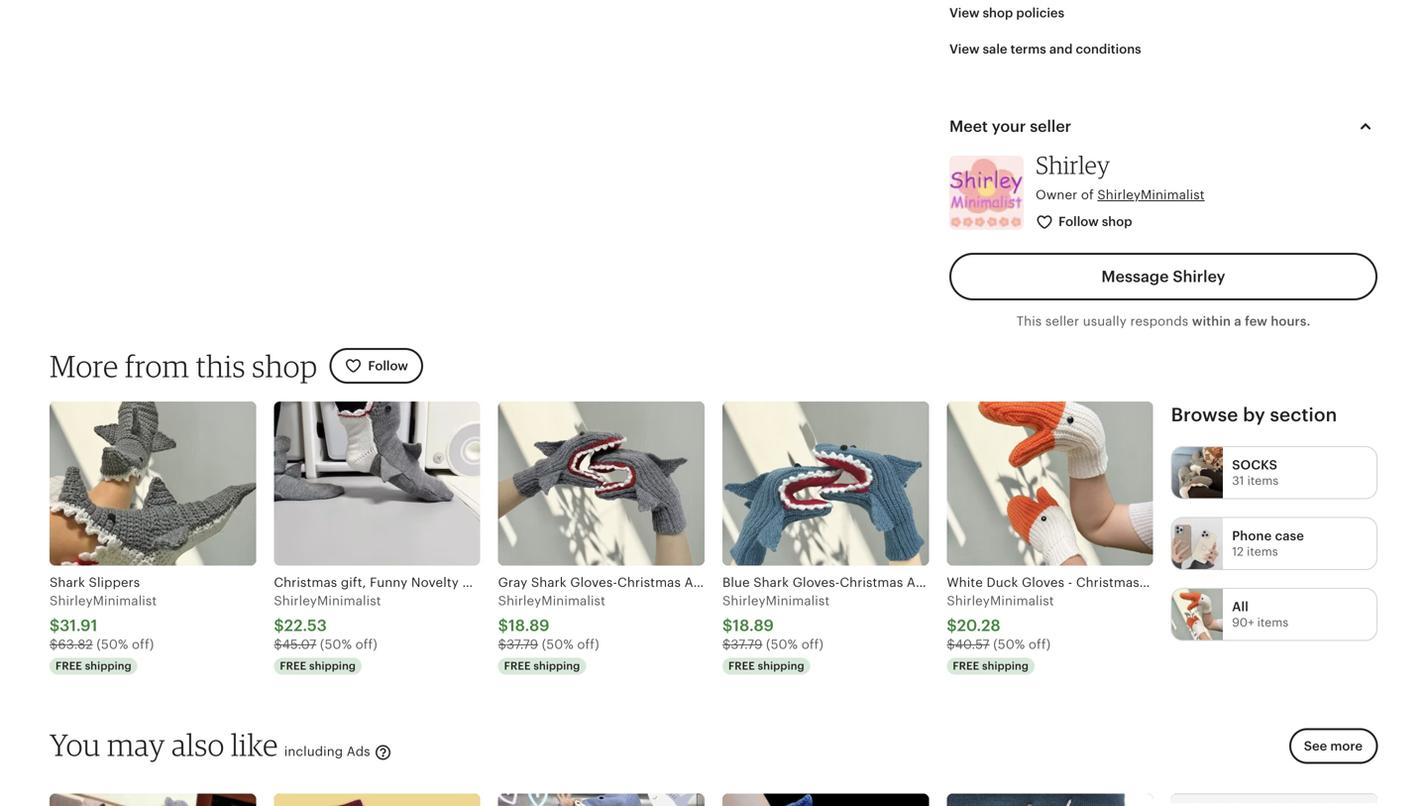 Task type: vqa. For each thing, say whether or not it's contained in the screenshot.
the Shirley Owner of ShirleyMinimalist
yes



Task type: locate. For each thing, give the bounding box(es) containing it.
view shop policies
[[950, 6, 1065, 20]]

0 vertical spatial shop
[[983, 6, 1014, 20]]

45.07
[[282, 637, 317, 652]]

free
[[56, 660, 82, 672], [280, 660, 307, 672], [504, 660, 531, 672], [729, 660, 755, 672], [953, 660, 980, 672]]

section
[[1271, 404, 1338, 425]]

view shop policies button
[[935, 0, 1080, 31]]

31.91
[[60, 617, 98, 634]]

see more listings in the phone case section image
[[1173, 518, 1224, 569]]

shop
[[983, 6, 1014, 20], [1102, 214, 1133, 229], [252, 348, 318, 384]]

1 (50% from the left
[[97, 637, 128, 652]]

items down phone
[[1247, 545, 1279, 558]]

2 37.79 from the left
[[731, 637, 763, 652]]

shirley image
[[950, 156, 1024, 230]]

1 off) from the left
[[132, 637, 154, 652]]

shark slippers image
[[50, 402, 256, 566]]

including
[[284, 744, 343, 759]]

from
[[125, 348, 189, 384]]

wearable shark blanket hoodie | christmas winter hoodies | oversized cozy fleece | pajamas | unique sleepwear | one size image
[[50, 794, 256, 806]]

3 free from the left
[[504, 660, 531, 672]]

shirleyminimalist $ 18.89 $ 37.79 (50% off) free shipping for the blue shark gloves-christmas animal knitted gloves,novelty mittens,monster gloves,unisex gloves image
[[723, 593, 830, 672]]

like
[[231, 726, 278, 763]]

37.79
[[507, 637, 538, 652], [731, 637, 763, 652]]

free for the blue shark gloves-christmas animal knitted gloves,novelty mittens,monster gloves,unisex gloves image
[[729, 660, 755, 672]]

within
[[1193, 314, 1232, 328]]

message shirley button
[[950, 253, 1378, 300]]

items for all
[[1258, 616, 1289, 629]]

5 (50% from the left
[[994, 637, 1025, 652]]

4 free from the left
[[729, 660, 755, 672]]

shop inside "button"
[[983, 6, 1014, 20]]

1 horizontal spatial 37.79
[[731, 637, 763, 652]]

3 shipping from the left
[[534, 660, 580, 672]]

1 horizontal spatial shirley
[[1173, 267, 1226, 285]]

22.53
[[284, 617, 327, 634]]

0 horizontal spatial 37.79
[[507, 637, 538, 652]]

shirley up of
[[1036, 150, 1111, 179]]

items
[[1248, 474, 1279, 487], [1247, 545, 1279, 558], [1258, 616, 1289, 629]]

0 vertical spatial view
[[950, 6, 980, 20]]

shirleyminimalist $ 18.89 $ 37.79 (50% off) free shipping
[[498, 593, 606, 672], [723, 593, 830, 672]]

view left sale
[[950, 41, 980, 56]]

3 (50% from the left
[[542, 637, 574, 652]]

free inside shirleyminimalist $ 22.53 $ 45.07 (50% off) free shipping
[[280, 660, 307, 672]]

meet your seller button
[[932, 103, 1396, 150]]

sale
[[983, 41, 1008, 56]]

shirleyminimalist
[[1098, 187, 1205, 202], [50, 593, 157, 608], [274, 593, 381, 608], [498, 593, 606, 608], [723, 593, 830, 608], [947, 593, 1055, 608]]

view
[[950, 6, 980, 20], [950, 41, 980, 56]]

1 free from the left
[[56, 660, 82, 672]]

items right 90+
[[1258, 616, 1289, 629]]

this seller usually responds within a few hours.
[[1017, 314, 1311, 328]]

shirleyminimalist $ 18.89 $ 37.79 (50% off) free shipping for gray shark gloves-christmas animal knitted gloves,novelty mittens,monster gloves,unisex gloves image
[[498, 593, 606, 672]]

40.57
[[955, 637, 990, 652]]

shipping
[[85, 660, 132, 672], [309, 660, 356, 672], [534, 660, 580, 672], [758, 660, 805, 672], [983, 660, 1029, 672]]

18.89
[[509, 617, 550, 634], [733, 617, 774, 634]]

2 shirleyminimalist $ 18.89 $ 37.79 (50% off) free shipping from the left
[[723, 593, 830, 672]]

4 off) from the left
[[802, 637, 824, 652]]

view left policies
[[950, 6, 980, 20]]

view for view sale terms and conditions
[[950, 41, 980, 56]]

items inside socks 31 items
[[1248, 474, 1279, 487]]

4 (50% from the left
[[766, 637, 798, 652]]

1 shirleyminimalist $ 18.89 $ 37.79 (50% off) free shipping from the left
[[498, 593, 606, 672]]

0 vertical spatial seller
[[1030, 117, 1072, 135]]

$
[[50, 617, 60, 634], [274, 617, 284, 634], [498, 617, 509, 634], [723, 617, 733, 634], [947, 617, 957, 634], [50, 637, 58, 652], [274, 637, 282, 652], [498, 637, 507, 652], [723, 637, 731, 652], [947, 637, 955, 652]]

off) inside the shirleyminimalist $ 20.28 $ 40.57 (50% off) free shipping
[[1029, 637, 1051, 652]]

2 vertical spatial shop
[[252, 348, 318, 384]]

seller right your on the right top of page
[[1030, 117, 1072, 135]]

31
[[1233, 474, 1245, 487]]

shipping for gray shark gloves-christmas animal knitted gloves,novelty mittens,monster gloves,unisex gloves image
[[534, 660, 580, 672]]

gray shark gloves-christmas animal knitted gloves,novelty mittens,monster gloves,unisex gloves image
[[498, 402, 705, 566]]

0 vertical spatial items
[[1248, 474, 1279, 487]]

funny shark hoodies cozy casual long sleeve pullover for men and women - autumn and winter comfy sweatshirt - perfect school couple clothes! image
[[498, 794, 705, 806]]

shop down shirleyminimalist link
[[1102, 214, 1133, 229]]

shipping inside the shirleyminimalist $ 20.28 $ 40.57 (50% off) free shipping
[[983, 660, 1029, 672]]

shark
[[50, 575, 85, 590]]

browse
[[1172, 404, 1239, 425]]

(50% for white duck gloves - christmas animal knitted gloves, novelty gloves, monster gloves, unisex gloves, black duck gloves image
[[994, 637, 1025, 652]]

3 off) from the left
[[577, 637, 600, 652]]

1 shipping from the left
[[85, 660, 132, 672]]

1 vertical spatial view
[[950, 41, 980, 56]]

1 horizontal spatial shop
[[983, 6, 1014, 20]]

shirley
[[1036, 150, 1111, 179], [1173, 267, 1226, 285]]

items inside all 90+ items
[[1258, 616, 1289, 629]]

a
[[1235, 314, 1242, 328]]

(50% inside shirleyminimalist $ 22.53 $ 45.07 (50% off) free shipping
[[320, 637, 352, 652]]

your
[[992, 117, 1026, 135]]

seller right the this
[[1046, 314, 1080, 328]]

2 shipping from the left
[[309, 660, 356, 672]]

meet your seller
[[950, 117, 1072, 135]]

shop right this
[[252, 348, 318, 384]]

follow button
[[330, 348, 423, 384]]

90+
[[1233, 616, 1255, 629]]

free inside the shirleyminimalist $ 20.28 $ 40.57 (50% off) free shipping
[[953, 660, 980, 672]]

0 horizontal spatial shirley
[[1036, 150, 1111, 179]]

blue shark gloves-christmas animal knitted gloves,novelty mittens,monster gloves,unisex gloves image
[[723, 402, 929, 566]]

shop up sale
[[983, 6, 1014, 20]]

see more listings in the all section image
[[1173, 589, 1224, 640]]

2 horizontal spatial shop
[[1102, 214, 1133, 229]]

4 shipping from the left
[[758, 660, 805, 672]]

1 vertical spatial shirley
[[1173, 267, 1226, 285]]

off) inside the shark slippers shirleyminimalist $ 31.91 $ 63.82 (50% off) free shipping
[[132, 637, 154, 652]]

see more listings in the socks section image
[[1173, 447, 1224, 498]]

2 view from the top
[[950, 41, 980, 56]]

you
[[50, 726, 101, 763]]

socks 31 items
[[1233, 457, 1279, 487]]

(50% inside the shirleyminimalist $ 20.28 $ 40.57 (50% off) free shipping
[[994, 637, 1025, 652]]

phone case 12 items
[[1233, 528, 1305, 558]]

1 horizontal spatial shirleyminimalist $ 18.89 $ 37.79 (50% off) free shipping
[[723, 593, 830, 672]]

0 horizontal spatial shirleyminimalist $ 18.89 $ 37.79 (50% off) free shipping
[[498, 593, 606, 672]]

view inside "view shop policies" "button"
[[950, 6, 980, 20]]

follow inside 'button'
[[368, 358, 408, 373]]

shop for view
[[983, 6, 1014, 20]]

0 horizontal spatial follow
[[368, 358, 408, 373]]

view inside view sale terms and conditions button
[[950, 41, 980, 56]]

1 vertical spatial seller
[[1046, 314, 1080, 328]]

items down socks
[[1248, 474, 1279, 487]]

meet
[[950, 117, 988, 135]]

1 horizontal spatial follow
[[1059, 214, 1099, 229]]

18.89 for gray shark gloves-christmas animal knitted gloves,novelty mittens,monster gloves,unisex gloves image
[[509, 617, 550, 634]]

1 37.79 from the left
[[507, 637, 538, 652]]

0 vertical spatial shirley
[[1036, 150, 1111, 179]]

follow
[[1059, 214, 1099, 229], [368, 358, 408, 373]]

(50%
[[97, 637, 128, 652], [320, 637, 352, 652], [542, 637, 574, 652], [766, 637, 798, 652], [994, 637, 1025, 652]]

2 off) from the left
[[356, 637, 378, 652]]

0 vertical spatial follow
[[1059, 214, 1099, 229]]

5 shipping from the left
[[983, 660, 1029, 672]]

2 (50% from the left
[[320, 637, 352, 652]]

usually
[[1083, 314, 1127, 328]]

see more
[[1304, 739, 1363, 753]]

seller inside dropdown button
[[1030, 117, 1072, 135]]

policies
[[1017, 6, 1065, 20]]

shirleyminimalist $ 22.53 $ 45.07 (50% off) free shipping
[[274, 593, 381, 672]]

1 horizontal spatial 18.89
[[733, 617, 774, 634]]

shark socks | knitted very soft trendy and comfortable socks | slipper socks image
[[723, 794, 929, 806]]

2 18.89 from the left
[[733, 617, 774, 634]]

2 free from the left
[[280, 660, 307, 672]]

follow inside button
[[1059, 214, 1099, 229]]

view for view shop policies
[[950, 6, 980, 20]]

seller
[[1030, 117, 1072, 135], [1046, 314, 1080, 328]]

5 off) from the left
[[1029, 637, 1051, 652]]

off)
[[132, 637, 154, 652], [356, 637, 378, 652], [577, 637, 600, 652], [802, 637, 824, 652], [1029, 637, 1051, 652]]

1 vertical spatial follow
[[368, 358, 408, 373]]

0 horizontal spatial 18.89
[[509, 617, 550, 634]]

1 vertical spatial shop
[[1102, 214, 1133, 229]]

shirley up within
[[1173, 267, 1226, 285]]

5 free from the left
[[953, 660, 980, 672]]

1 vertical spatial items
[[1247, 545, 1279, 558]]

shop inside button
[[1102, 214, 1133, 229]]

1 view from the top
[[950, 6, 980, 20]]

1 18.89 from the left
[[509, 617, 550, 634]]

off) for gray shark gloves-christmas animal knitted gloves,novelty mittens,monster gloves,unisex gloves image
[[577, 637, 600, 652]]

crocodile, shark, chameleon, fish socks image
[[1172, 794, 1378, 806]]

all
[[1233, 599, 1249, 614]]

2 vertical spatial items
[[1258, 616, 1289, 629]]



Task type: describe. For each thing, give the bounding box(es) containing it.
conditions
[[1076, 41, 1142, 56]]

(50% for the blue shark gloves-christmas animal knitted gloves,novelty mittens,monster gloves,unisex gloves image
[[766, 637, 798, 652]]

shirleyminimalist inside shirley owner of shirleyminimalist
[[1098, 187, 1205, 202]]

off) for the blue shark gloves-christmas animal knitted gloves,novelty mittens,monster gloves,unisex gloves image
[[802, 637, 824, 652]]

free inside the shark slippers shirleyminimalist $ 31.91 $ 63.82 (50% off) free shipping
[[56, 660, 82, 672]]

socks
[[1233, 457, 1278, 472]]

and
[[1050, 41, 1073, 56]]

terms
[[1011, 41, 1047, 56]]

follow for follow shop
[[1059, 214, 1099, 229]]

follow shop button
[[1021, 204, 1150, 241]]

browse by section
[[1172, 404, 1338, 425]]

20.28
[[957, 617, 1001, 634]]

shirley inside button
[[1173, 267, 1226, 285]]

37.79 for gray shark gloves-christmas animal knitted gloves,novelty mittens,monster gloves,unisex gloves image
[[507, 637, 538, 652]]

slippers
[[89, 575, 140, 590]]

you may also like including ads
[[50, 726, 374, 763]]

free for gray shark gloves-christmas animal knitted gloves,novelty mittens,monster gloves,unisex gloves image
[[504, 660, 531, 672]]

off) inside shirleyminimalist $ 22.53 $ 45.07 (50% off) free shipping
[[356, 637, 378, 652]]

see
[[1304, 739, 1328, 753]]

white duck gloves - christmas animal knitted gloves, novelty gloves, monster gloves, unisex gloves, black duck gloves image
[[947, 402, 1154, 566]]

shirleyminimalist $ 20.28 $ 40.57 (50% off) free shipping
[[947, 593, 1055, 672]]

shipping for the blue shark gloves-christmas animal knitted gloves,novelty mittens,monster gloves,unisex gloves image
[[758, 660, 805, 672]]

shirleyminimalist link
[[1098, 187, 1205, 202]]

follow for follow
[[368, 358, 408, 373]]

this
[[196, 348, 246, 384]]

18.89 for the blue shark gloves-christmas animal knitted gloves,novelty mittens,monster gloves,unisex gloves image
[[733, 617, 774, 634]]

message
[[1102, 267, 1169, 285]]

follow shop
[[1059, 214, 1133, 229]]

view sale terms and conditions button
[[935, 31, 1157, 67]]

shipping inside the shark slippers shirleyminimalist $ 31.91 $ 63.82 (50% off) free shipping
[[85, 660, 132, 672]]

more from this shop
[[50, 348, 318, 384]]

free for white duck gloves - christmas animal knitted gloves, novelty gloves, monster gloves, unisex gloves, black duck gloves image
[[953, 660, 980, 672]]

63.82
[[58, 637, 93, 652]]

12
[[1233, 545, 1244, 558]]

0 horizontal spatial shop
[[252, 348, 318, 384]]

shark slippers shirleyminimalist $ 31.91 $ 63.82 (50% off) free shipping
[[50, 575, 157, 672]]

shipping inside shirleyminimalist $ 22.53 $ 45.07 (50% off) free shipping
[[309, 660, 356, 672]]

may
[[107, 726, 165, 763]]

37.79 for the blue shark gloves-christmas animal knitted gloves,novelty mittens,monster gloves,unisex gloves image
[[731, 637, 763, 652]]

christmas gift, funny novelty shark socks, wacky animal knitting socks, party socks, one size unisex funny sock, special gift for her him, image
[[274, 402, 481, 566]]

case
[[1276, 528, 1305, 543]]

also
[[172, 726, 225, 763]]

shop for follow
[[1102, 214, 1133, 229]]

shark socks, shark design, shark gift, shark bite socks, for whole family socks, trendy socks, christmas gift, kids socks, gift for father image
[[274, 794, 481, 806]]

this
[[1017, 314, 1042, 328]]

more
[[1331, 739, 1363, 753]]

(50% for gray shark gloves-christmas animal knitted gloves,novelty mittens,monster gloves,unisex gloves image
[[542, 637, 574, 652]]

all 90+ items
[[1233, 599, 1289, 629]]

see more link
[[1284, 728, 1378, 776]]

shirley owner of shirleyminimalist
[[1036, 150, 1205, 202]]

of
[[1082, 187, 1094, 202]]

phone
[[1233, 528, 1272, 543]]

few
[[1245, 314, 1268, 328]]

see more button
[[1290, 728, 1378, 764]]

owner
[[1036, 187, 1078, 202]]

responds
[[1131, 314, 1189, 328]]

hours.
[[1271, 314, 1311, 328]]

shirley inside shirley owner of shirleyminimalist
[[1036, 150, 1111, 179]]

items for socks
[[1248, 474, 1279, 487]]

items inside phone case 12 items
[[1247, 545, 1279, 558]]

shipping for white duck gloves - christmas animal knitted gloves, novelty gloves, monster gloves, unisex gloves, black duck gloves image
[[983, 660, 1029, 672]]

lovely great white shark embroidered beanie image
[[947, 794, 1154, 806]]

ads
[[347, 744, 370, 759]]

view sale terms and conditions
[[950, 41, 1142, 56]]

(50% inside the shark slippers shirleyminimalist $ 31.91 $ 63.82 (50% off) free shipping
[[97, 637, 128, 652]]

more
[[50, 348, 119, 384]]

message shirley
[[1102, 267, 1226, 285]]

by
[[1243, 404, 1266, 425]]

off) for white duck gloves - christmas animal knitted gloves, novelty gloves, monster gloves, unisex gloves, black duck gloves image
[[1029, 637, 1051, 652]]



